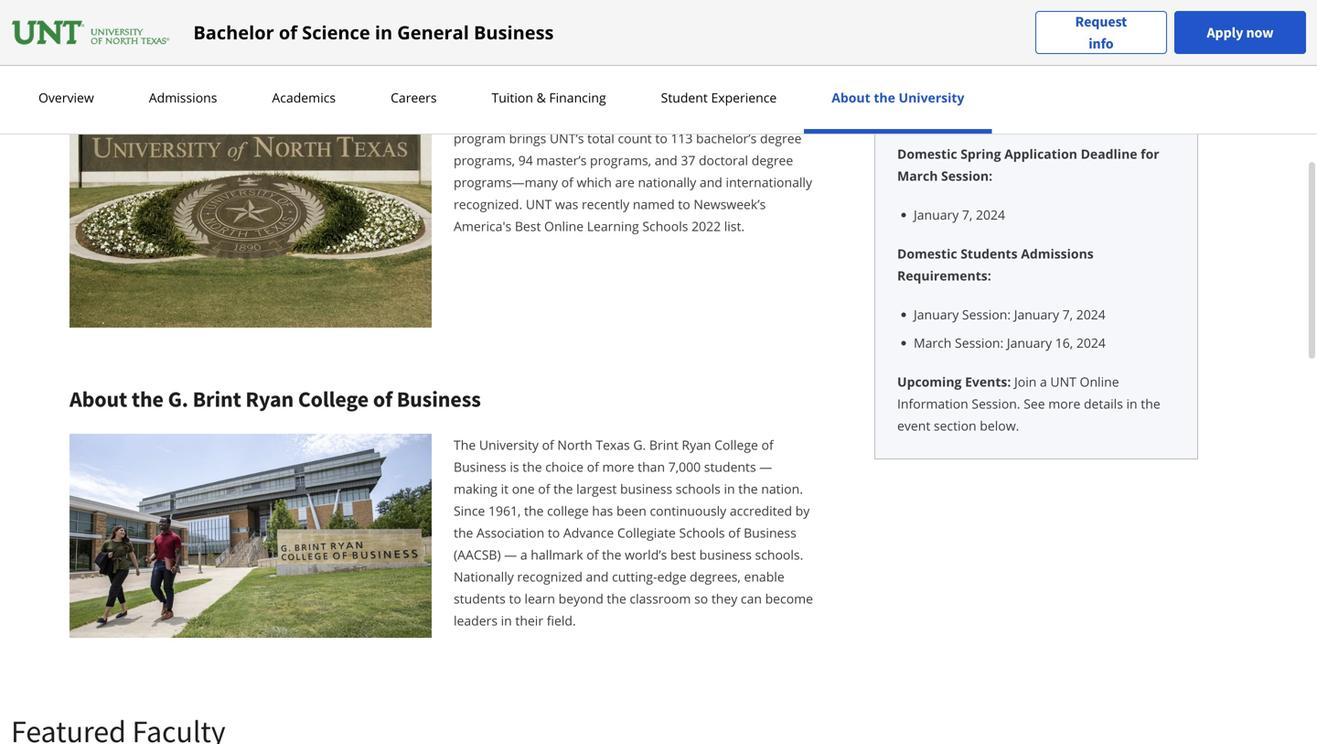 Task type: vqa. For each thing, say whether or not it's contained in the screenshot.
the bottom the more
yes



Task type: locate. For each thing, give the bounding box(es) containing it.
domestic inside the domestic spring application deadline for march session:
[[898, 145, 958, 162]]

1 horizontal spatial are
[[1073, 61, 1094, 78]]

has left 75
[[676, 86, 697, 103]]

requirements:
[[898, 267, 992, 284]]

business up degrees,
[[700, 546, 752, 563]]

0 horizontal spatial north
[[295, 35, 351, 62]]

march
[[898, 105, 936, 122], [1032, 105, 1070, 122], [898, 167, 938, 184], [914, 334, 952, 351]]

students up schools
[[704, 458, 756, 475]]

0 vertical spatial online
[[545, 217, 584, 235]]

tuition
[[492, 89, 533, 106]]

130
[[564, 86, 586, 103]]

0 horizontal spatial years
[[589, 86, 621, 103]]

0 vertical spatial session:
[[942, 167, 993, 184]]

collegiate
[[618, 524, 676, 541]]

— up nation.
[[760, 458, 773, 475]]

2 vertical spatial about
[[70, 385, 127, 413]]

north up choice
[[558, 436, 593, 453]]

students
[[704, 458, 756, 475], [454, 590, 506, 607]]

still
[[1097, 61, 1121, 78]]

texas up the careers
[[356, 35, 409, 62]]

january
[[898, 83, 943, 100], [1070, 83, 1115, 100], [914, 206, 959, 223], [914, 306, 959, 323], [1015, 306, 1060, 323], [1007, 334, 1053, 351]]

1 vertical spatial the
[[454, 436, 476, 453]]

are up the recently
[[615, 173, 635, 191]]

admissions inside domestic students admissions requirements:
[[1021, 245, 1094, 262]]

0 horizontal spatial for
[[974, 61, 993, 78]]

request
[[1076, 12, 1128, 31]]

information
[[898, 395, 969, 412]]

1 vertical spatial admissions
[[1021, 245, 1094, 262]]

1 horizontal spatial ryan
[[682, 436, 712, 453]]

unt up best
[[526, 195, 552, 213]]

overview link
[[33, 89, 100, 106]]

7,
[[963, 206, 973, 223], [1063, 306, 1074, 323]]

1 domestic from the top
[[898, 145, 958, 162]]

march inside list item
[[914, 334, 952, 351]]

a
[[1040, 373, 1048, 390], [521, 546, 528, 563]]

list containing january session: january 7, 2024
[[905, 305, 1176, 352]]

years
[[589, 86, 621, 103], [718, 86, 751, 103]]

1 horizontal spatial has
[[676, 86, 697, 103]]

apply now button
[[1175, 11, 1307, 54]]

bachelor's
[[696, 129, 757, 147]]

2 vertical spatial unt
[[1051, 373, 1077, 390]]

application up "about the university"
[[898, 61, 971, 78]]

0 vertical spatial business
[[537, 108, 590, 125]]

bachelor of science in general business
[[193, 20, 554, 45]]

1 horizontal spatial north
[[558, 436, 593, 453]]

largest
[[577, 480, 617, 497]]

texas up 'largest'
[[596, 436, 630, 453]]

schools inside the university of north texas g. brint ryan college of business is the choice of more than 7,000 students — making it one of the largest business schools in the nation. since 1961, the college has been continuously accredited by the association to advance collegiate schools of business (aacsb) — a hallmark of the world's best business schools. nationally recognized and cutting-edge degrees, enable students to learn beyond the classroom so they can become leaders in their field.
[[680, 524, 725, 541]]

students
[[961, 245, 1018, 262]]

north inside the university of north texas g. brint ryan college of business is the choice of more than 7,000 students — making it one of the largest business schools in the nation. since 1961, the college has been continuously accredited by the association to advance collegiate schools of business (aacsb) — a hallmark of the world's best business schools. nationally recognized and cutting-edge degrees, enable students to learn beyond the classroom so they can become leaders in their field.
[[558, 436, 593, 453]]

and up nationally in the top of the page
[[655, 151, 678, 169]]

0 vertical spatial schools
[[643, 217, 689, 235]]

the down student on the top right
[[659, 108, 681, 125]]

january session: january 7, 2024
[[914, 306, 1106, 323]]

0 vertical spatial domestic
[[898, 145, 958, 162]]

16,
[[1118, 83, 1136, 100], [1056, 334, 1074, 351]]

session: up march session: january 16, 2024
[[963, 306, 1011, 323]]

are inside application for spring 2024 are still open. january session classes start january 16, 2024. march session classes march 18, 2024.
[[1073, 61, 1094, 78]]

unt was founded 130 years ago and has 75 years of experience in business education. the launch of this new program brings unt's total count to 113 bachelor's degree programs, 94 master's programs, and 37 doctoral degree programs—many of which are nationally and internationally recognized. unt was recently named to newsweek's america's best online learning schools 2022 list.
[[454, 86, 813, 235]]

1 vertical spatial texas
[[596, 436, 630, 453]]

online right best
[[545, 217, 584, 235]]

unt's
[[550, 129, 584, 147]]

domestic for domestic students admissions requirements:
[[898, 245, 958, 262]]

1 vertical spatial university
[[899, 89, 965, 106]]

0 vertical spatial spring
[[996, 61, 1037, 78]]

list
[[905, 305, 1176, 352]]

north up academics link
[[295, 35, 351, 62]]

session: up january 7, 2024 at the right top
[[942, 167, 993, 184]]

0 vertical spatial —
[[760, 458, 773, 475]]

16, down january session: january 7, 2024 list item
[[1056, 334, 1074, 351]]

classes left start
[[994, 83, 1036, 100]]

texas
[[356, 35, 409, 62], [596, 436, 630, 453]]

— down association
[[504, 546, 517, 563]]

session: for march
[[955, 334, 1004, 351]]

programs, down program
[[454, 151, 515, 169]]

a inside the university of north texas g. brint ryan college of business is the choice of more than 7,000 students — making it one of the largest business schools in the nation. since 1961, the college has been continuously accredited by the association to advance collegiate schools of business (aacsb) — a hallmark of the world's best business schools. nationally recognized and cutting-edge degrees, enable students to learn beyond the classroom so they can become leaders in their field.
[[521, 546, 528, 563]]

37
[[681, 151, 696, 169]]

1 horizontal spatial students
[[704, 458, 756, 475]]

7, up students
[[963, 206, 973, 223]]

2024 up students
[[976, 206, 1006, 223]]

experience
[[711, 89, 777, 106]]

1 vertical spatial a
[[521, 546, 528, 563]]

domestic down "about the university"
[[898, 145, 958, 162]]

student experience
[[661, 89, 777, 106]]

ryan
[[246, 385, 294, 413], [682, 436, 712, 453]]

0 horizontal spatial business
[[537, 108, 590, 125]]

was down which
[[555, 195, 579, 213]]

more up 'largest'
[[603, 458, 635, 475]]

16, down the open.
[[1118, 83, 1136, 100]]

g. inside the university of north texas g. brint ryan college of business is the choice of more than 7,000 students — making it one of the largest business schools in the nation. since 1961, the college has been continuously accredited by the association to advance collegiate schools of business (aacsb) — a hallmark of the world's best business schools. nationally recognized and cutting-edge degrees, enable students to learn beyond the classroom so they can become leaders in their field.
[[634, 436, 646, 453]]

0 vertical spatial brint
[[193, 385, 241, 413]]

application inside the domestic spring application deadline for march session:
[[1005, 145, 1078, 162]]

application for spring 2024 are still open. january session classes start january 16, 2024. march session classes march 18, 2024.
[[898, 61, 1172, 122]]

0 vertical spatial was
[[483, 86, 507, 103]]

1 horizontal spatial admissions
[[1021, 245, 1094, 262]]

1 vertical spatial north
[[558, 436, 593, 453]]

0 vertical spatial g.
[[168, 385, 188, 413]]

7, inside list item
[[963, 206, 973, 223]]

0 horizontal spatial brint
[[193, 385, 241, 413]]

0 vertical spatial for
[[974, 61, 993, 78]]

0 vertical spatial unt
[[454, 86, 480, 103]]

to down nationally in the top of the page
[[678, 195, 691, 213]]

1 horizontal spatial online
[[1080, 373, 1120, 390]]

online up details
[[1080, 373, 1120, 390]]

was up the 'experience'
[[483, 86, 507, 103]]

0 vertical spatial 16,
[[1118, 83, 1136, 100]]

has inside the university of north texas g. brint ryan college of business is the choice of more than 7,000 students — making it one of the largest business schools in the nation. since 1961, the college has been continuously accredited by the association to advance collegiate schools of business (aacsb) — a hallmark of the world's best business schools. nationally recognized and cutting-edge degrees, enable students to learn beyond the classroom so they can become leaders in their field.
[[592, 502, 613, 519]]

so
[[695, 590, 709, 607]]

business up the unt's
[[537, 108, 590, 125]]

more right see
[[1049, 395, 1081, 412]]

1 horizontal spatial —
[[760, 458, 773, 475]]

1 horizontal spatial a
[[1040, 373, 1048, 390]]

world's
[[625, 546, 667, 563]]

7, up march session: january 16, 2024 list item
[[1063, 306, 1074, 323]]

nation.
[[762, 480, 803, 497]]

has down 'largest'
[[592, 502, 613, 519]]

the
[[132, 35, 164, 62], [874, 89, 896, 106], [132, 385, 164, 413], [1141, 395, 1161, 412], [523, 458, 542, 475], [554, 480, 573, 497], [739, 480, 758, 497], [524, 502, 544, 519], [454, 524, 473, 541], [602, 546, 622, 563], [607, 590, 627, 607]]

college
[[298, 385, 369, 413], [715, 436, 759, 453]]

1 vertical spatial 16,
[[1056, 334, 1074, 351]]

0 horizontal spatial the
[[454, 436, 476, 453]]

2 horizontal spatial business
[[700, 546, 752, 563]]

in up brings
[[523, 108, 534, 125]]

0 horizontal spatial more
[[603, 458, 635, 475]]

1 vertical spatial 7,
[[1063, 306, 1074, 323]]

admissions down 'january 7, 2024' list item
[[1021, 245, 1094, 262]]

are left still
[[1073, 61, 1094, 78]]

0 horizontal spatial college
[[298, 385, 369, 413]]

list.
[[725, 217, 745, 235]]

and up beyond
[[586, 568, 609, 585]]

unt
[[454, 86, 480, 103], [526, 195, 552, 213], [1051, 373, 1077, 390]]

domestic
[[898, 145, 958, 162], [898, 245, 958, 262]]

0 vertical spatial university
[[168, 35, 267, 62]]

0 vertical spatial students
[[704, 458, 756, 475]]

0 horizontal spatial —
[[504, 546, 517, 563]]

0 vertical spatial about
[[70, 35, 127, 62]]

1 horizontal spatial business
[[620, 480, 673, 497]]

session: inside the domestic spring application deadline for march session:
[[942, 167, 993, 184]]

1 vertical spatial ryan
[[682, 436, 712, 453]]

business
[[537, 108, 590, 125], [620, 480, 673, 497], [700, 546, 752, 563]]

session left start
[[946, 83, 991, 100]]

session.
[[972, 395, 1021, 412]]

request info button
[[1036, 11, 1168, 54]]

session: up events:
[[955, 334, 1004, 351]]

application down the 18, on the top of the page
[[1005, 145, 1078, 162]]

in
[[375, 20, 393, 45], [523, 108, 534, 125], [1127, 395, 1138, 412], [724, 480, 735, 497], [501, 612, 512, 629]]

1 vertical spatial online
[[1080, 373, 1120, 390]]

0 horizontal spatial texas
[[356, 35, 409, 62]]

classes up the domestic spring application deadline for march session:
[[987, 105, 1029, 122]]

business
[[474, 20, 554, 45], [397, 385, 481, 413], [454, 458, 507, 475], [744, 524, 797, 541]]

1 years from the left
[[589, 86, 621, 103]]

1 vertical spatial domestic
[[898, 245, 958, 262]]

1 horizontal spatial was
[[555, 195, 579, 213]]

degrees,
[[690, 568, 741, 585]]

the inside the university of north texas g. brint ryan college of business is the choice of more than 7,000 students — making it one of the largest business schools in the nation. since 1961, the college has been continuously accredited by the association to advance collegiate schools of business (aacsb) — a hallmark of the world's best business schools. nationally recognized and cutting-edge degrees, enable students to learn beyond the classroom so they can become leaders in their field.
[[454, 436, 476, 453]]

1 vertical spatial spring
[[961, 145, 1002, 162]]

0 vertical spatial more
[[1049, 395, 1081, 412]]

1 horizontal spatial texas
[[596, 436, 630, 453]]

in left "their"
[[501, 612, 512, 629]]

1961,
[[489, 502, 521, 519]]

count
[[618, 129, 652, 147]]

0 vertical spatial are
[[1073, 61, 1094, 78]]

business down than
[[620, 480, 673, 497]]

see
[[1024, 395, 1046, 412]]

apply now
[[1207, 23, 1274, 42]]

has inside unt was founded 130 years ago and has 75 years of experience in business education. the launch of this new program brings unt's total count to 113 bachelor's degree programs, 94 master's programs, and 37 doctoral degree programs—many of which are nationally and internationally recognized. unt was recently named to newsweek's america's best online learning schools 2022 list.
[[676, 86, 697, 103]]

0 horizontal spatial programs,
[[454, 151, 515, 169]]

march inside the domestic spring application deadline for march session:
[[898, 167, 938, 184]]

2024 up start
[[1040, 61, 1069, 78]]

1 vertical spatial application
[[1005, 145, 1078, 162]]

16, inside list item
[[1056, 334, 1074, 351]]

1 horizontal spatial the
[[659, 108, 681, 125]]

1 vertical spatial degree
[[752, 151, 794, 169]]

degree down new
[[760, 129, 802, 147]]

2024. down the open.
[[1140, 83, 1172, 100]]

0 vertical spatial application
[[898, 61, 971, 78]]

named
[[633, 195, 675, 213]]

years up education.
[[589, 86, 621, 103]]

domestic spring application deadline for march session:
[[898, 145, 1160, 184]]

1 horizontal spatial programs,
[[590, 151, 652, 169]]

0 horizontal spatial 7,
[[963, 206, 973, 223]]

1 vertical spatial about
[[832, 89, 871, 106]]

brint
[[193, 385, 241, 413], [650, 436, 679, 453]]

unt inside "join a unt online information session. see more details in the event section below."
[[1051, 373, 1077, 390]]

new
[[769, 108, 794, 125]]

0 vertical spatial 2024.
[[1140, 83, 1172, 100]]

online inside "join a unt online information session. see more details in the event section below."
[[1080, 373, 1120, 390]]

to up hallmark on the left of page
[[548, 524, 560, 541]]

2024 inside application for spring 2024 are still open. january session classes start january 16, 2024. march session classes march 18, 2024.
[[1040, 61, 1069, 78]]

more
[[1049, 395, 1081, 412], [603, 458, 635, 475]]

a down association
[[521, 546, 528, 563]]

academics link
[[267, 89, 341, 106]]

since
[[454, 502, 485, 519]]

0 vertical spatial the
[[659, 108, 681, 125]]

0 horizontal spatial 16,
[[1056, 334, 1074, 351]]

2024. right the 18, on the top of the page
[[1094, 105, 1127, 122]]

student experience link
[[656, 89, 783, 106]]

2024.
[[1140, 83, 1172, 100], [1094, 105, 1127, 122]]

session up the domestic spring application deadline for march session:
[[939, 105, 983, 122]]

2024 inside list item
[[1077, 306, 1106, 323]]

and right ago
[[650, 86, 673, 103]]

0 vertical spatial 7,
[[963, 206, 973, 223]]

1 horizontal spatial g.
[[634, 436, 646, 453]]

upcoming
[[898, 373, 962, 390]]

degree up internationally
[[752, 151, 794, 169]]

1 horizontal spatial more
[[1049, 395, 1081, 412]]

in right details
[[1127, 395, 1138, 412]]

1 horizontal spatial university
[[479, 436, 539, 453]]

admissions down the about the university of north texas
[[149, 89, 217, 106]]

unt right join
[[1051, 373, 1077, 390]]

is
[[510, 458, 519, 475]]

1 horizontal spatial 16,
[[1118, 83, 1136, 100]]

business inside unt was founded 130 years ago and has 75 years of experience in business education. the launch of this new program brings unt's total count to 113 bachelor's degree programs, 94 master's programs, and 37 doctoral degree programs—many of which are nationally and internationally recognized. unt was recently named to newsweek's america's best online learning schools 2022 list.
[[537, 108, 590, 125]]

a right join
[[1040, 373, 1048, 390]]

0 horizontal spatial students
[[454, 590, 506, 607]]

schools inside unt was founded 130 years ago and has 75 years of experience in business education. the launch of this new program brings unt's total count to 113 bachelor's degree programs, 94 master's programs, and 37 doctoral degree programs—many of which are nationally and internationally recognized. unt was recently named to newsweek's america's best online learning schools 2022 list.
[[643, 217, 689, 235]]

94
[[519, 151, 533, 169]]

than
[[638, 458, 665, 475]]

field.
[[547, 612, 576, 629]]

1 horizontal spatial 7,
[[1063, 306, 1074, 323]]

students up leaders at the bottom left of page
[[454, 590, 506, 607]]

2 domestic from the top
[[898, 245, 958, 262]]

domestic inside domestic students admissions requirements:
[[898, 245, 958, 262]]

university
[[168, 35, 267, 62], [899, 89, 965, 106], [479, 436, 539, 453]]

session: inside list item
[[963, 306, 1011, 323]]

about for about the university of north texas
[[70, 35, 127, 62]]

2024 up march session: january 16, 2024 list item
[[1077, 306, 1106, 323]]

domestic up requirements:
[[898, 245, 958, 262]]

2 horizontal spatial unt
[[1051, 373, 1077, 390]]

1 vertical spatial has
[[592, 502, 613, 519]]

schools down "continuously"
[[680, 524, 725, 541]]

years right 75
[[718, 86, 751, 103]]

schools down named
[[643, 217, 689, 235]]

0 vertical spatial has
[[676, 86, 697, 103]]

this
[[744, 108, 765, 125]]

0 vertical spatial ryan
[[246, 385, 294, 413]]

—
[[760, 458, 773, 475], [504, 546, 517, 563]]

1 horizontal spatial years
[[718, 86, 751, 103]]

their
[[516, 612, 544, 629]]

domestic students admissions requirements:
[[898, 245, 1094, 284]]

1 horizontal spatial college
[[715, 436, 759, 453]]

the up making
[[454, 436, 476, 453]]

1 vertical spatial session:
[[963, 306, 1011, 323]]

ryan inside the university of north texas g. brint ryan college of business is the choice of more than 7,000 students — making it one of the largest business schools in the nation. since 1961, the college has been continuously accredited by the association to advance collegiate schools of business (aacsb) — a hallmark of the world's best business schools. nationally recognized and cutting-edge degrees, enable students to learn beyond the classroom so they can become leaders in their field.
[[682, 436, 712, 453]]

newsweek's
[[694, 195, 766, 213]]

for inside the domestic spring application deadline for march session:
[[1141, 145, 1160, 162]]

university for about the university
[[899, 89, 965, 106]]

and
[[650, 86, 673, 103], [655, 151, 678, 169], [700, 173, 723, 191], [586, 568, 609, 585]]

january 7, 2024
[[914, 206, 1006, 223]]

advance
[[564, 524, 614, 541]]

start
[[1039, 83, 1067, 100]]

spring inside application for spring 2024 are still open. january session classes start january 16, 2024. march session classes march 18, 2024.
[[996, 61, 1037, 78]]

programs, down count
[[590, 151, 652, 169]]

1 horizontal spatial unt
[[526, 195, 552, 213]]

1 horizontal spatial brint
[[650, 436, 679, 453]]

schools
[[643, 217, 689, 235], [680, 524, 725, 541]]

7,000
[[669, 458, 701, 475]]

0 horizontal spatial a
[[521, 546, 528, 563]]

1 vertical spatial college
[[715, 436, 759, 453]]

university inside the university of north texas g. brint ryan college of business is the choice of more than 7,000 students — making it one of the largest business schools in the nation. since 1961, the college has been continuously accredited by the association to advance collegiate schools of business (aacsb) — a hallmark of the world's best business schools. nationally recognized and cutting-edge degrees, enable students to learn beyond the classroom so they can become leaders in their field.
[[479, 436, 539, 453]]

1 vertical spatial brint
[[650, 436, 679, 453]]

0 horizontal spatial has
[[592, 502, 613, 519]]

classes
[[994, 83, 1036, 100], [987, 105, 1029, 122]]

2024
[[1040, 61, 1069, 78], [976, 206, 1006, 223], [1077, 306, 1106, 323], [1077, 334, 1106, 351]]

north
[[295, 35, 351, 62], [558, 436, 593, 453]]

session: inside list item
[[955, 334, 1004, 351]]

unt up the 'experience'
[[454, 86, 480, 103]]

0 horizontal spatial online
[[545, 217, 584, 235]]

g.
[[168, 385, 188, 413], [634, 436, 646, 453]]

2 horizontal spatial university
[[899, 89, 965, 106]]

in right schools
[[724, 480, 735, 497]]



Task type: describe. For each thing, give the bounding box(es) containing it.
2022
[[692, 217, 721, 235]]

upcoming events:
[[898, 373, 1012, 390]]

2024 down january session: january 7, 2024 list item
[[1077, 334, 1106, 351]]

a inside "join a unt online information session. see more details in the event section below."
[[1040, 373, 1048, 390]]

1 vertical spatial students
[[454, 590, 506, 607]]

experience
[[454, 108, 520, 125]]

1 vertical spatial 2024.
[[1094, 105, 1127, 122]]

now
[[1247, 23, 1274, 42]]

and inside the university of north texas g. brint ryan college of business is the choice of more than 7,000 students — making it one of the largest business schools in the nation. since 1961, the college has been continuously accredited by the association to advance collegiate schools of business (aacsb) — a hallmark of the world's best business schools. nationally recognized and cutting-edge degrees, enable students to learn beyond the classroom so they can become leaders in their field.
[[586, 568, 609, 585]]

can
[[741, 590, 762, 607]]

march session: january 16, 2024
[[914, 334, 1106, 351]]

0 horizontal spatial g.
[[168, 385, 188, 413]]

brings
[[509, 129, 547, 147]]

learning
[[587, 217, 639, 235]]

programs—many
[[454, 173, 558, 191]]

nationally
[[454, 568, 514, 585]]

2 programs, from the left
[[590, 151, 652, 169]]

recently
[[582, 195, 630, 213]]

join
[[1015, 373, 1037, 390]]

schools.
[[755, 546, 804, 563]]

0 vertical spatial degree
[[760, 129, 802, 147]]

are inside unt was founded 130 years ago and has 75 years of experience in business education. the launch of this new program brings unt's total count to 113 bachelor's degree programs, 94 master's programs, and 37 doctoral degree programs—many of which are nationally and internationally recognized. unt was recently named to newsweek's america's best online learning schools 2022 list.
[[615, 173, 635, 191]]

education.
[[593, 108, 656, 125]]

master's
[[537, 151, 587, 169]]

by
[[796, 502, 810, 519]]

general
[[397, 20, 469, 45]]

careers link
[[385, 89, 442, 106]]

0 horizontal spatial unt
[[454, 86, 480, 103]]

academics
[[272, 89, 336, 106]]

about the g. brint ryan college of business
[[70, 385, 481, 413]]

request info
[[1076, 12, 1128, 53]]

it
[[501, 480, 509, 497]]

they
[[712, 590, 738, 607]]

total
[[588, 129, 615, 147]]

event
[[898, 417, 931, 434]]

the university of north texas g. brint ryan college of business is the choice of more than 7,000 students — making it one of the largest business schools in the nation. since 1961, the college has been continuously accredited by the association to advance collegiate schools of business (aacsb) — a hallmark of the world's best business schools. nationally recognized and cutting-edge degrees, enable students to learn beyond the classroom so they can become leaders in their field.
[[454, 436, 814, 629]]

online inside unt was founded 130 years ago and has 75 years of experience in business education. the launch of this new program brings unt's total count to 113 bachelor's degree programs, 94 master's programs, and 37 doctoral degree programs—many of which are nationally and internationally recognized. unt was recently named to newsweek's america's best online learning schools 2022 list.
[[545, 217, 584, 235]]

about the university of north texas
[[70, 35, 409, 62]]

enable
[[744, 568, 785, 585]]

january 7, 2024 list item
[[914, 205, 1176, 224]]

which
[[577, 173, 612, 191]]

recognized
[[517, 568, 583, 585]]

making
[[454, 480, 498, 497]]

2 years from the left
[[718, 86, 751, 103]]

0 vertical spatial north
[[295, 35, 351, 62]]

1 vertical spatial session
[[939, 105, 983, 122]]

founded
[[510, 86, 561, 103]]

7, inside list item
[[1063, 306, 1074, 323]]

&
[[537, 89, 546, 106]]

open.
[[1124, 61, 1160, 78]]

application inside application for spring 2024 are still open. january session classes start january 16, 2024. march session classes march 18, 2024.
[[898, 61, 971, 78]]

more inside "join a unt online information session. see more details in the event section below."
[[1049, 395, 1081, 412]]

america's
[[454, 217, 512, 235]]

doctoral
[[699, 151, 749, 169]]

science
[[302, 20, 370, 45]]

1 vertical spatial business
[[620, 480, 673, 497]]

(aacsb)
[[454, 546, 501, 563]]

18,
[[1073, 105, 1091, 122]]

one
[[512, 480, 535, 497]]

financing
[[549, 89, 606, 106]]

admissions link
[[143, 89, 223, 106]]

brint inside the university of north texas g. brint ryan college of business is the choice of more than 7,000 students — making it one of the largest business schools in the nation. since 1961, the college has been continuously accredited by the association to advance collegiate schools of business (aacsb) — a hallmark of the world's best business schools. nationally recognized and cutting-edge degrees, enable students to learn beyond the classroom so they can become leaders in their field.
[[650, 436, 679, 453]]

2 vertical spatial business
[[700, 546, 752, 563]]

0 vertical spatial classes
[[994, 83, 1036, 100]]

below.
[[980, 417, 1020, 434]]

to left learn
[[509, 590, 522, 607]]

university of north texas image
[[11, 18, 171, 47]]

about the university
[[832, 89, 965, 106]]

16, inside application for spring 2024 are still open. january session classes start january 16, 2024. march session classes march 18, 2024.
[[1118, 83, 1136, 100]]

classroom
[[630, 590, 691, 607]]

0 horizontal spatial was
[[483, 86, 507, 103]]

learn
[[525, 590, 556, 607]]

0 vertical spatial college
[[298, 385, 369, 413]]

0 horizontal spatial admissions
[[149, 89, 217, 106]]

tuition & financing
[[492, 89, 606, 106]]

accredited
[[730, 502, 793, 519]]

session: for january
[[963, 306, 1011, 323]]

and down doctoral
[[700, 173, 723, 191]]

choice
[[546, 458, 584, 475]]

january session: january 7, 2024 list item
[[914, 305, 1176, 324]]

1 programs, from the left
[[454, 151, 515, 169]]

1 vertical spatial classes
[[987, 105, 1029, 122]]

recognized.
[[454, 195, 523, 213]]

in inside "join a unt online information session. see more details in the event section below."
[[1127, 395, 1138, 412]]

college inside the university of north texas g. brint ryan college of business is the choice of more than 7,000 students — making it one of the largest business schools in the nation. since 1961, the college has been continuously accredited by the association to advance collegiate schools of business (aacsb) — a hallmark of the world's best business schools. nationally recognized and cutting-edge degrees, enable students to learn beyond the classroom so they can become leaders in their field.
[[715, 436, 759, 453]]

about for about the university
[[832, 89, 871, 106]]

best
[[515, 217, 541, 235]]

0 horizontal spatial ryan
[[246, 385, 294, 413]]

beyond
[[559, 590, 604, 607]]

events:
[[966, 373, 1012, 390]]

been
[[617, 502, 647, 519]]

nationally
[[638, 173, 697, 191]]

spring inside the domestic spring application deadline for march session:
[[961, 145, 1002, 162]]

in right science
[[375, 20, 393, 45]]

best
[[671, 546, 696, 563]]

schools
[[676, 480, 721, 497]]

in inside unt was founded 130 years ago and has 75 years of experience in business education. the launch of this new program brings unt's total count to 113 bachelor's degree programs, 94 master's programs, and 37 doctoral degree programs—many of which are nationally and internationally recognized. unt was recently named to newsweek's america's best online learning schools 2022 list.
[[523, 108, 534, 125]]

more inside the university of north texas g. brint ryan college of business is the choice of more than 7,000 students — making it one of the largest business schools in the nation. since 1961, the college has been continuously accredited by the association to advance collegiate schools of business (aacsb) — a hallmark of the world's best business schools. nationally recognized and cutting-edge degrees, enable students to learn beyond the classroom so they can become leaders in their field.
[[603, 458, 635, 475]]

become
[[766, 590, 814, 607]]

hallmark
[[531, 546, 584, 563]]

program
[[454, 129, 506, 147]]

university for about the university of north texas
[[168, 35, 267, 62]]

about for about the g. brint ryan college of business
[[70, 385, 127, 413]]

1 vertical spatial unt
[[526, 195, 552, 213]]

the inside "join a unt online information session. see more details in the event section below."
[[1141, 395, 1161, 412]]

domestic for domestic spring application deadline for march session:
[[898, 145, 958, 162]]

student
[[661, 89, 708, 106]]

the inside unt was founded 130 years ago and has 75 years of experience in business education. the launch of this new program brings unt's total count to 113 bachelor's degree programs, 94 master's programs, and 37 doctoral degree programs—many of which are nationally and internationally recognized. unt was recently named to newsweek's america's best online learning schools 2022 list.
[[659, 108, 681, 125]]

leaders
[[454, 612, 498, 629]]

launch
[[685, 108, 725, 125]]

to left '113'
[[656, 129, 668, 147]]

ago
[[625, 86, 646, 103]]

texas inside the university of north texas g. brint ryan college of business is the choice of more than 7,000 students — making it one of the largest business schools in the nation. since 1961, the college has been continuously accredited by the association to advance collegiate schools of business (aacsb) — a hallmark of the world's best business schools. nationally recognized and cutting-edge degrees, enable students to learn beyond the classroom so they can become leaders in their field.
[[596, 436, 630, 453]]

0 vertical spatial session
[[946, 83, 991, 100]]

internationally
[[726, 173, 813, 191]]

cutting-
[[612, 568, 658, 585]]

edge
[[658, 568, 687, 585]]

march session: january 16, 2024 list item
[[914, 333, 1176, 352]]

1 vertical spatial —
[[504, 546, 517, 563]]

join a unt online information session. see more details in the event section below.
[[898, 373, 1161, 434]]

1 horizontal spatial 2024.
[[1140, 83, 1172, 100]]

for inside application for spring 2024 are still open. january session classes start january 16, 2024. march session classes march 18, 2024.
[[974, 61, 993, 78]]

0 vertical spatial texas
[[356, 35, 409, 62]]



